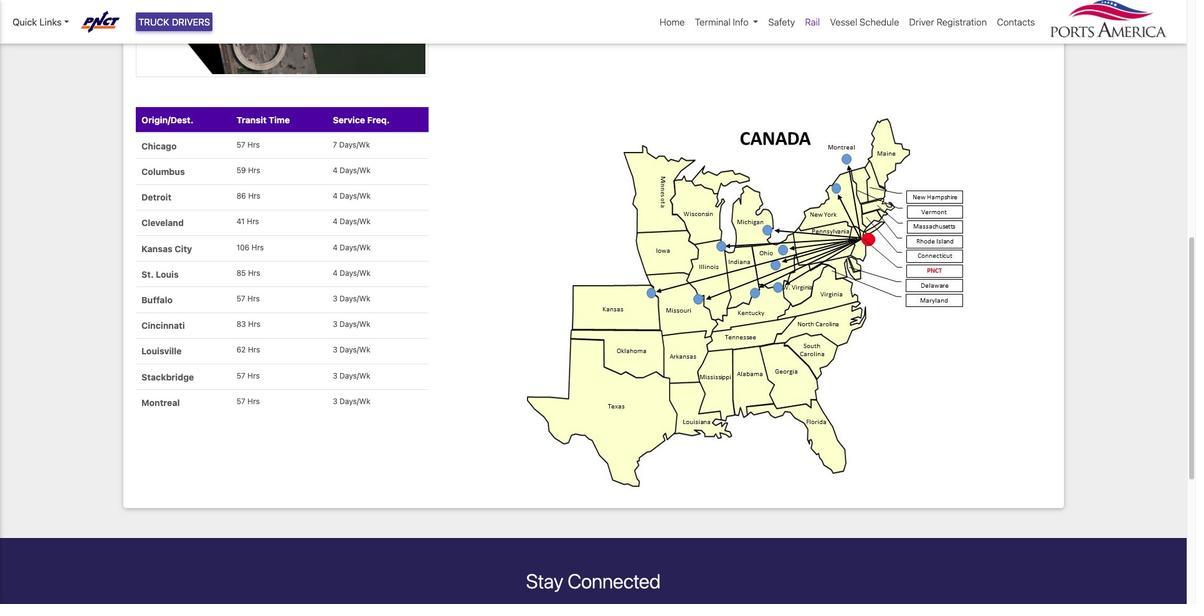 Task type: describe. For each thing, give the bounding box(es) containing it.
days/wk for cincinnati
[[340, 320, 371, 329]]

hrs for stackbridge
[[248, 371, 260, 380]]

vessel schedule link
[[825, 10, 905, 34]]

59 hrs
[[237, 166, 260, 175]]

info
[[733, 16, 749, 27]]

drivers
[[172, 16, 210, 27]]

4 for st. louis
[[333, 268, 338, 278]]

city
[[175, 243, 192, 254]]

86 hrs
[[237, 191, 261, 201]]

rail
[[805, 16, 820, 27]]

chicago
[[142, 141, 177, 151]]

3 for stackbridge
[[333, 371, 338, 380]]

hrs for cincinnati
[[248, 320, 260, 329]]

1 vertical spatial rail image
[[517, 107, 982, 496]]

links
[[39, 16, 62, 27]]

3 for montreal
[[333, 397, 338, 406]]

truck drivers
[[138, 16, 210, 27]]

safety
[[769, 16, 795, 27]]

4 days/wk for columbus
[[333, 166, 371, 175]]

0 horizontal spatial rail image
[[136, 0, 428, 77]]

service freq.
[[333, 114, 390, 125]]

home
[[660, 16, 685, 27]]

62
[[237, 345, 246, 355]]

contacts link
[[992, 10, 1040, 34]]

57 hrs for buffalo
[[237, 294, 260, 303]]

quick links link
[[12, 15, 69, 29]]

days/wk for kansas city
[[340, 243, 371, 252]]

7 days/wk
[[333, 140, 370, 149]]

louisville
[[142, 346, 182, 357]]

hrs for chicago
[[248, 140, 260, 149]]

safety link
[[764, 10, 800, 34]]

detroit
[[142, 192, 171, 203]]

days/wk for st. louis
[[340, 268, 371, 278]]

hrs for kansas city
[[252, 243, 264, 252]]

service
[[333, 114, 365, 125]]

hrs for cleveland
[[247, 217, 259, 226]]

57 for buffalo
[[237, 294, 246, 303]]

vessel
[[830, 16, 858, 27]]

4 days/wk for st. louis
[[333, 268, 371, 278]]

st.
[[142, 269, 154, 280]]

57 for stackbridge
[[237, 371, 246, 380]]

terminal info
[[695, 16, 749, 27]]

registration
[[937, 16, 987, 27]]

rail link
[[800, 10, 825, 34]]

freq.
[[367, 114, 390, 125]]

stackbridge
[[142, 372, 194, 382]]

41 hrs
[[237, 217, 259, 226]]

truck
[[138, 16, 169, 27]]

cleveland
[[142, 218, 184, 228]]

truck drivers link
[[136, 12, 213, 31]]

st. louis
[[142, 269, 179, 280]]

columbus
[[142, 166, 185, 177]]

stay
[[526, 570, 564, 593]]

4 for kansas city
[[333, 243, 338, 252]]

kansas
[[142, 243, 173, 254]]

schedule
[[860, 16, 900, 27]]

4 days/wk for kansas city
[[333, 243, 371, 252]]

4 days/wk for detroit
[[333, 191, 371, 201]]



Task type: vqa. For each thing, say whether or not it's contained in the screenshot.
2nd 3
yes



Task type: locate. For each thing, give the bounding box(es) containing it.
0 vertical spatial rail image
[[136, 0, 428, 77]]

3 days/wk
[[333, 294, 371, 303], [333, 320, 371, 329], [333, 345, 371, 355], [333, 371, 371, 380], [333, 397, 371, 406]]

days/wk for columbus
[[340, 166, 371, 175]]

days/wk for stackbridge
[[340, 371, 371, 380]]

2 57 hrs from the top
[[237, 294, 260, 303]]

driver registration
[[910, 16, 987, 27]]

1 4 days/wk from the top
[[333, 166, 371, 175]]

57 hrs for chicago
[[237, 140, 260, 149]]

origin/dest.
[[142, 114, 194, 125]]

4 days/wk
[[333, 166, 371, 175], [333, 191, 371, 201], [333, 217, 371, 226], [333, 243, 371, 252], [333, 268, 371, 278]]

hrs for st. louis
[[248, 268, 260, 278]]

57 hrs for stackbridge
[[237, 371, 260, 380]]

59
[[237, 166, 246, 175]]

3 57 from the top
[[237, 371, 246, 380]]

106 hrs
[[237, 243, 264, 252]]

quick
[[12, 16, 37, 27]]

contacts
[[997, 16, 1035, 27]]

3 days/wk for cincinnati
[[333, 320, 371, 329]]

hrs for louisville
[[248, 345, 260, 355]]

transit
[[237, 114, 267, 125]]

connected
[[568, 570, 661, 593]]

4 57 hrs from the top
[[237, 397, 260, 406]]

4 days/wk for cleveland
[[333, 217, 371, 226]]

2 57 from the top
[[237, 294, 246, 303]]

4 4 days/wk from the top
[[333, 243, 371, 252]]

days/wk for cleveland
[[340, 217, 371, 226]]

3 3 days/wk from the top
[[333, 345, 371, 355]]

hrs for columbus
[[248, 166, 260, 175]]

4 for columbus
[[333, 166, 338, 175]]

montreal
[[142, 397, 180, 408]]

57 hrs
[[237, 140, 260, 149], [237, 294, 260, 303], [237, 371, 260, 380], [237, 397, 260, 406]]

1 57 from the top
[[237, 140, 246, 149]]

3 days/wk for montreal
[[333, 397, 371, 406]]

3
[[333, 294, 338, 303], [333, 320, 338, 329], [333, 345, 338, 355], [333, 371, 338, 380], [333, 397, 338, 406]]

3 3 from the top
[[333, 345, 338, 355]]

terminal
[[695, 16, 731, 27]]

4 for detroit
[[333, 191, 338, 201]]

quick links
[[12, 16, 62, 27]]

days/wk for chicago
[[339, 140, 370, 149]]

home link
[[655, 10, 690, 34]]

transit time
[[237, 114, 290, 125]]

days/wk for buffalo
[[340, 294, 371, 303]]

stay connected
[[526, 570, 661, 593]]

3 for buffalo
[[333, 294, 338, 303]]

4 3 from the top
[[333, 371, 338, 380]]

3 days/wk for buffalo
[[333, 294, 371, 303]]

driver
[[910, 16, 935, 27]]

rail image
[[136, 0, 428, 77], [517, 107, 982, 496]]

4 3 days/wk from the top
[[333, 371, 371, 380]]

3 for cincinnati
[[333, 320, 338, 329]]

days/wk
[[339, 140, 370, 149], [340, 166, 371, 175], [340, 191, 371, 201], [340, 217, 371, 226], [340, 243, 371, 252], [340, 268, 371, 278], [340, 294, 371, 303], [340, 320, 371, 329], [340, 345, 371, 355], [340, 371, 371, 380], [340, 397, 371, 406]]

days/wk for louisville
[[340, 345, 371, 355]]

3 days/wk for stackbridge
[[333, 371, 371, 380]]

days/wk for montreal
[[340, 397, 371, 406]]

5 3 from the top
[[333, 397, 338, 406]]

2 3 days/wk from the top
[[333, 320, 371, 329]]

57 for montreal
[[237, 397, 246, 406]]

41
[[237, 217, 245, 226]]

3 57 hrs from the top
[[237, 371, 260, 380]]

2 4 from the top
[[333, 191, 338, 201]]

5 4 from the top
[[333, 268, 338, 278]]

3 days/wk for louisville
[[333, 345, 371, 355]]

2 3 from the top
[[333, 320, 338, 329]]

85 hrs
[[237, 268, 260, 278]]

86
[[237, 191, 246, 201]]

85
[[237, 268, 246, 278]]

4 4 from the top
[[333, 243, 338, 252]]

cincinnati
[[142, 320, 185, 331]]

kansas city
[[142, 243, 192, 254]]

5 3 days/wk from the top
[[333, 397, 371, 406]]

buffalo
[[142, 295, 173, 305]]

vessel schedule
[[830, 16, 900, 27]]

1 3 from the top
[[333, 294, 338, 303]]

1 57 hrs from the top
[[237, 140, 260, 149]]

5 4 days/wk from the top
[[333, 268, 371, 278]]

terminal info link
[[690, 10, 764, 34]]

hrs for detroit
[[248, 191, 261, 201]]

83 hrs
[[237, 320, 260, 329]]

time
[[269, 114, 290, 125]]

57 hrs for montreal
[[237, 397, 260, 406]]

hrs
[[248, 140, 260, 149], [248, 166, 260, 175], [248, 191, 261, 201], [247, 217, 259, 226], [252, 243, 264, 252], [248, 268, 260, 278], [248, 294, 260, 303], [248, 320, 260, 329], [248, 345, 260, 355], [248, 371, 260, 380], [248, 397, 260, 406]]

4 57 from the top
[[237, 397, 246, 406]]

2 4 days/wk from the top
[[333, 191, 371, 201]]

1 3 days/wk from the top
[[333, 294, 371, 303]]

7
[[333, 140, 337, 149]]

4 for cleveland
[[333, 217, 338, 226]]

1 4 from the top
[[333, 166, 338, 175]]

57 for chicago
[[237, 140, 246, 149]]

3 4 from the top
[[333, 217, 338, 226]]

106
[[237, 243, 250, 252]]

1 horizontal spatial rail image
[[517, 107, 982, 496]]

days/wk for detroit
[[340, 191, 371, 201]]

hrs for buffalo
[[248, 294, 260, 303]]

hrs for montreal
[[248, 397, 260, 406]]

driver registration link
[[905, 10, 992, 34]]

3 4 days/wk from the top
[[333, 217, 371, 226]]

62 hrs
[[237, 345, 260, 355]]

83
[[237, 320, 246, 329]]

57
[[237, 140, 246, 149], [237, 294, 246, 303], [237, 371, 246, 380], [237, 397, 246, 406]]

louis
[[156, 269, 179, 280]]

4
[[333, 166, 338, 175], [333, 191, 338, 201], [333, 217, 338, 226], [333, 243, 338, 252], [333, 268, 338, 278]]

3 for louisville
[[333, 345, 338, 355]]



